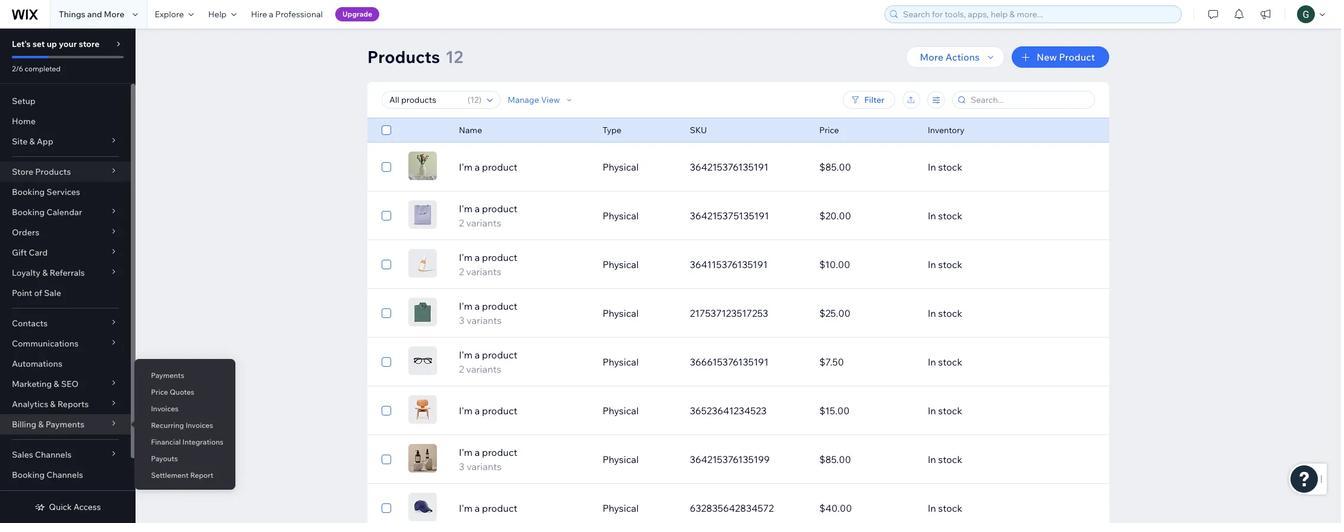 Task type: vqa. For each thing, say whether or not it's contained in the screenshot.


Task type: describe. For each thing, give the bounding box(es) containing it.
gift card button
[[0, 243, 131, 263]]

variants for 364215375135191
[[466, 217, 501, 229]]

communications button
[[0, 333, 131, 354]]

physical for 364215375135191
[[603, 210, 639, 222]]

booking channels link
[[0, 465, 131, 485]]

financial integrations link
[[134, 432, 235, 452]]

$15.00
[[819, 405, 850, 417]]

stock for 364215376135191
[[938, 161, 962, 173]]

report
[[190, 471, 213, 480]]

channels for sales channels
[[35, 449, 72, 460]]

contacts
[[12, 318, 48, 329]]

)
[[479, 95, 482, 105]]

in stock link for 36523641234523
[[921, 396, 1050, 425]]

217537123517253
[[690, 307, 768, 319]]

variants for 217537123517253
[[467, 314, 502, 326]]

more actions button
[[906, 46, 1005, 68]]

card
[[29, 247, 48, 258]]

366615376135191 link
[[683, 348, 812, 376]]

payouts link
[[134, 449, 235, 469]]

set
[[33, 39, 45, 49]]

physical link for 632835642834572
[[595, 494, 683, 523]]

physical for 632835642834572
[[603, 502, 639, 514]]

point of sale
[[12, 288, 61, 298]]

0 vertical spatial payments
[[151, 371, 184, 380]]

12 for ( 12 )
[[470, 95, 479, 105]]

in stock link for 217537123517253
[[921, 299, 1050, 328]]

physical link for 364215376135191
[[595, 153, 683, 181]]

analytics
[[12, 399, 48, 410]]

payments inside billing & payments popup button
[[46, 419, 84, 430]]

settings link
[[0, 485, 131, 505]]

i'm a product 2 variants for 364215375135191
[[459, 203, 517, 229]]

2 product from the top
[[482, 203, 517, 215]]

variants for 366615376135191
[[466, 363, 501, 375]]

price for price quotes
[[151, 388, 168, 396]]

booking for booking channels
[[12, 470, 45, 480]]

invoices link
[[134, 399, 235, 419]]

completed
[[25, 64, 60, 73]]

let's
[[12, 39, 31, 49]]

quick access
[[49, 502, 101, 512]]

1 i'm from the top
[[459, 161, 473, 173]]

upgrade
[[342, 10, 372, 18]]

sales channels button
[[0, 445, 131, 465]]

orders button
[[0, 222, 131, 243]]

2/6
[[12, 64, 23, 73]]

in stock for 364115376135191
[[928, 259, 962, 270]]

in stock for 632835642834572
[[928, 502, 962, 514]]

physical for 36523641234523
[[603, 405, 639, 417]]

type
[[603, 125, 621, 136]]

in for 366615376135191
[[928, 356, 936, 368]]

booking services
[[12, 187, 80, 197]]

0 vertical spatial more
[[104, 9, 124, 20]]

2 for 364215375135191
[[459, 217, 464, 229]]

setup
[[12, 96, 36, 106]]

366615376135191
[[690, 356, 769, 368]]

& for site
[[29, 136, 35, 147]]

in stock for 364215376135199
[[928, 454, 962, 465]]

$25.00 link
[[812, 299, 921, 328]]

$15.00 link
[[812, 396, 921, 425]]

( 12 )
[[468, 95, 482, 105]]

364215375135191
[[690, 210, 769, 222]]

referrals
[[50, 268, 85, 278]]

1 vertical spatial invoices
[[186, 421, 213, 430]]

professional
[[275, 9, 323, 20]]

settlement report
[[151, 471, 213, 480]]

price quotes link
[[134, 382, 235, 402]]

364215376135191 link
[[683, 153, 812, 181]]

billing & payments button
[[0, 414, 131, 435]]

payouts
[[151, 454, 178, 463]]

stock for 632835642834572
[[938, 502, 962, 514]]

hire
[[251, 9, 267, 20]]

physical link for 366615376135191
[[595, 348, 683, 376]]

in stock for 366615376135191
[[928, 356, 962, 368]]

physical for 364215376135191
[[603, 161, 639, 173]]

sidebar element
[[0, 29, 136, 523]]

in stock link for 364115376135191
[[921, 250, 1050, 279]]

in for 217537123517253
[[928, 307, 936, 319]]

sales
[[12, 449, 33, 460]]

Search for tools, apps, help & more... field
[[899, 6, 1178, 23]]

2 for 366615376135191
[[459, 363, 464, 375]]

3 product from the top
[[482, 251, 517, 263]]

4 i'm from the top
[[459, 300, 473, 312]]

physical for 364215376135199
[[603, 454, 639, 465]]

setup link
[[0, 91, 131, 111]]

things
[[59, 9, 85, 20]]

3 for 217537123517253
[[459, 314, 464, 326]]

stock for 36523641234523
[[938, 405, 962, 417]]

in stock link for 364215376135191
[[921, 153, 1050, 181]]

calendar
[[47, 207, 82, 218]]

1 horizontal spatial products
[[367, 46, 440, 67]]

stock for 364215376135199
[[938, 454, 962, 465]]

manage view button
[[508, 95, 574, 105]]

in for 364115376135191
[[928, 259, 936, 270]]

$85.00 for 364215376135191
[[819, 161, 851, 173]]

new product button
[[1012, 46, 1109, 68]]

filter button
[[843, 91, 895, 109]]

site & app
[[12, 136, 53, 147]]

in stock for 217537123517253
[[928, 307, 962, 319]]

i'm a product 3 variants for 364215376135199
[[459, 446, 517, 473]]

Unsaved view field
[[386, 92, 464, 108]]

2 for 364115376135191
[[459, 266, 464, 278]]

automations link
[[0, 354, 131, 374]]

$20.00 link
[[812, 202, 921, 230]]

point of sale link
[[0, 283, 131, 303]]

financial
[[151, 438, 181, 446]]

36523641234523 link
[[683, 396, 812, 425]]

364215376135199
[[690, 454, 770, 465]]

$85.00 link for 364215376135199
[[812, 445, 921, 474]]

manage view
[[508, 95, 560, 105]]

sku
[[690, 125, 707, 136]]

8 product from the top
[[482, 502, 517, 514]]

inventory
[[928, 125, 965, 136]]

more inside dropdown button
[[920, 51, 943, 63]]

i'm a product for 632835642834572
[[459, 502, 517, 514]]

channels for booking channels
[[47, 470, 83, 480]]

analytics & reports
[[12, 399, 89, 410]]

$85.00 for 364215376135199
[[819, 454, 851, 465]]

364215376135191
[[690, 161, 768, 173]]



Task type: locate. For each thing, give the bounding box(es) containing it.
2 i'm a product link from the top
[[452, 404, 595, 418]]

communications
[[12, 338, 79, 349]]

0 horizontal spatial 12
[[445, 46, 463, 67]]

booking inside popup button
[[12, 207, 45, 218]]

3 stock from the top
[[938, 259, 962, 270]]

in stock link for 364215376135199
[[921, 445, 1050, 474]]

filter
[[864, 95, 885, 105]]

(
[[468, 95, 470, 105]]

store
[[79, 39, 100, 49]]

& for analytics
[[50, 399, 56, 410]]

in for 364215376135191
[[928, 161, 936, 173]]

2/6 completed
[[12, 64, 60, 73]]

in stock for 364215375135191
[[928, 210, 962, 222]]

4 product from the top
[[482, 300, 517, 312]]

3 in stock from the top
[[928, 259, 962, 270]]

0 vertical spatial products
[[367, 46, 440, 67]]

variants for 364215376135199
[[467, 461, 502, 473]]

3 in stock link from the top
[[921, 250, 1050, 279]]

0 vertical spatial $85.00
[[819, 161, 851, 173]]

1 vertical spatial 3
[[459, 461, 464, 473]]

billing & payments
[[12, 419, 84, 430]]

contacts button
[[0, 313, 131, 333]]

physical link for 364215376135199
[[595, 445, 683, 474]]

i'm a product 2 variants for 366615376135191
[[459, 349, 517, 375]]

booking calendar button
[[0, 202, 131, 222]]

2 $85.00 from the top
[[819, 454, 851, 465]]

price for price
[[819, 125, 839, 136]]

new
[[1037, 51, 1057, 63]]

i'm a product 2 variants
[[459, 203, 517, 229], [459, 251, 517, 278], [459, 349, 517, 375]]

1 horizontal spatial payments
[[151, 371, 184, 380]]

1 i'm a product 2 variants from the top
[[459, 203, 517, 229]]

booking for booking services
[[12, 187, 45, 197]]

$20.00
[[819, 210, 851, 222]]

in for 632835642834572
[[928, 502, 936, 514]]

3 variants from the top
[[467, 314, 502, 326]]

6 product from the top
[[482, 405, 517, 417]]

0 vertical spatial channels
[[35, 449, 72, 460]]

0 vertical spatial i'm a product link
[[452, 160, 595, 174]]

store products button
[[0, 162, 131, 182]]

8 in stock link from the top
[[921, 494, 1050, 523]]

3 physical from the top
[[603, 259, 639, 270]]

recurring invoices link
[[134, 416, 235, 436]]

2 $85.00 link from the top
[[812, 445, 921, 474]]

upgrade button
[[335, 7, 379, 21]]

i'm a product 3 variants for 217537123517253
[[459, 300, 517, 326]]

3 2 from the top
[[459, 363, 464, 375]]

1 horizontal spatial invoices
[[186, 421, 213, 430]]

2 physical link from the top
[[595, 202, 683, 230]]

5 variants from the top
[[467, 461, 502, 473]]

3 booking from the top
[[12, 470, 45, 480]]

variants for 364115376135191
[[466, 266, 501, 278]]

quick
[[49, 502, 72, 512]]

6 physical from the top
[[603, 405, 639, 417]]

8 in from the top
[[928, 502, 936, 514]]

2 vertical spatial 2
[[459, 363, 464, 375]]

settlement report link
[[134, 465, 235, 486]]

hire a professional
[[251, 9, 323, 20]]

None checkbox
[[382, 160, 391, 174], [382, 209, 391, 223], [382, 257, 391, 272], [382, 355, 391, 369], [382, 404, 391, 418], [382, 501, 391, 515], [382, 160, 391, 174], [382, 209, 391, 223], [382, 257, 391, 272], [382, 355, 391, 369], [382, 404, 391, 418], [382, 501, 391, 515]]

7 in stock from the top
[[928, 454, 962, 465]]

2 2 from the top
[[459, 266, 464, 278]]

& for billing
[[38, 419, 44, 430]]

3 i'm from the top
[[459, 251, 473, 263]]

2 i'm a product from the top
[[459, 405, 517, 417]]

invoices
[[151, 404, 179, 413], [186, 421, 213, 430]]

& inside 'analytics & reports' popup button
[[50, 399, 56, 410]]

6 physical link from the top
[[595, 396, 683, 425]]

1 horizontal spatial price
[[819, 125, 839, 136]]

0 vertical spatial 12
[[445, 46, 463, 67]]

i'm a product link for 632835642834572
[[452, 501, 595, 515]]

1 vertical spatial price
[[151, 388, 168, 396]]

more right and
[[104, 9, 124, 20]]

billing
[[12, 419, 36, 430]]

1 booking from the top
[[12, 187, 45, 197]]

4 in stock link from the top
[[921, 299, 1050, 328]]

1 vertical spatial more
[[920, 51, 943, 63]]

1 horizontal spatial more
[[920, 51, 943, 63]]

physical link for 364215375135191
[[595, 202, 683, 230]]

products 12
[[367, 46, 463, 67]]

1 i'm a product 3 variants from the top
[[459, 300, 517, 326]]

2 vertical spatial i'm a product
[[459, 502, 517, 514]]

more left "actions" on the top of the page
[[920, 51, 943, 63]]

app
[[37, 136, 53, 147]]

recurring invoices
[[151, 421, 213, 430]]

booking up settings
[[12, 470, 45, 480]]

physical for 217537123517253
[[603, 307, 639, 319]]

explore
[[155, 9, 184, 20]]

1 vertical spatial i'm a product
[[459, 405, 517, 417]]

0 horizontal spatial invoices
[[151, 404, 179, 413]]

$85.00 up $20.00
[[819, 161, 851, 173]]

4 physical from the top
[[603, 307, 639, 319]]

in for 364215375135191
[[928, 210, 936, 222]]

physical link for 364115376135191
[[595, 250, 683, 279]]

$25.00
[[819, 307, 850, 319]]

$85.00
[[819, 161, 851, 173], [819, 454, 851, 465]]

booking down store
[[12, 187, 45, 197]]

7 in from the top
[[928, 454, 936, 465]]

i'm
[[459, 161, 473, 173], [459, 203, 473, 215], [459, 251, 473, 263], [459, 300, 473, 312], [459, 349, 473, 361], [459, 405, 473, 417], [459, 446, 473, 458], [459, 502, 473, 514]]

1 horizontal spatial 12
[[470, 95, 479, 105]]

1 vertical spatial 2
[[459, 266, 464, 278]]

sales channels
[[12, 449, 72, 460]]

0 vertical spatial booking
[[12, 187, 45, 197]]

channels inside popup button
[[35, 449, 72, 460]]

2 stock from the top
[[938, 210, 962, 222]]

1 stock from the top
[[938, 161, 962, 173]]

1 vertical spatial i'm a product 3 variants
[[459, 446, 517, 473]]

in stock link for 364215375135191
[[921, 202, 1050, 230]]

36523641234523
[[690, 405, 767, 417]]

in for 364215376135199
[[928, 454, 936, 465]]

invoices up recurring
[[151, 404, 179, 413]]

0 vertical spatial invoices
[[151, 404, 179, 413]]

loyalty & referrals button
[[0, 263, 131, 283]]

& for loyalty
[[42, 268, 48, 278]]

12 up name
[[470, 95, 479, 105]]

0 vertical spatial $85.00 link
[[812, 153, 921, 181]]

invoices up integrations
[[186, 421, 213, 430]]

gift
[[12, 247, 27, 258]]

0 horizontal spatial products
[[35, 166, 71, 177]]

12 for products 12
[[445, 46, 463, 67]]

actions
[[946, 51, 980, 63]]

new product
[[1037, 51, 1095, 63]]

1 vertical spatial i'm a product link
[[452, 404, 595, 418]]

2 i'm from the top
[[459, 203, 473, 215]]

recurring
[[151, 421, 184, 430]]

8 stock from the top
[[938, 502, 962, 514]]

in stock link for 366615376135191
[[921, 348, 1050, 376]]

stock for 364215375135191
[[938, 210, 962, 222]]

1 $85.00 from the top
[[819, 161, 851, 173]]

1 in from the top
[[928, 161, 936, 173]]

booking
[[12, 187, 45, 197], [12, 207, 45, 218], [12, 470, 45, 480]]

None checkbox
[[382, 123, 391, 137], [382, 306, 391, 320], [382, 452, 391, 467], [382, 123, 391, 137], [382, 306, 391, 320], [382, 452, 391, 467]]

let's set up your store
[[12, 39, 100, 49]]

7 physical link from the top
[[595, 445, 683, 474]]

automations
[[12, 358, 62, 369]]

8 physical link from the top
[[595, 494, 683, 523]]

in stock link for 632835642834572
[[921, 494, 1050, 523]]

stock for 366615376135191
[[938, 356, 962, 368]]

5 stock from the top
[[938, 356, 962, 368]]

1 physical from the top
[[603, 161, 639, 173]]

more actions
[[920, 51, 980, 63]]

3 in from the top
[[928, 259, 936, 270]]

5 in from the top
[[928, 356, 936, 368]]

1 i'm a product link from the top
[[452, 160, 595, 174]]

1 vertical spatial $85.00 link
[[812, 445, 921, 474]]

view
[[541, 95, 560, 105]]

orders
[[12, 227, 39, 238]]

$85.00 link for 364215376135191
[[812, 153, 921, 181]]

0 vertical spatial i'm a product
[[459, 161, 517, 173]]

632835642834572 link
[[683, 494, 812, 523]]

$10.00
[[819, 259, 850, 270]]

products up unsaved view field
[[367, 46, 440, 67]]

1 vertical spatial 12
[[470, 95, 479, 105]]

physical link for 217537123517253
[[595, 299, 683, 328]]

3 i'm a product 2 variants from the top
[[459, 349, 517, 375]]

& inside billing & payments popup button
[[38, 419, 44, 430]]

6 in stock link from the top
[[921, 396, 1050, 425]]

$10.00 link
[[812, 250, 921, 279]]

site
[[12, 136, 27, 147]]

in stock for 364215376135191
[[928, 161, 962, 173]]

payments
[[151, 371, 184, 380], [46, 419, 84, 430]]

3 for 364215376135199
[[459, 461, 464, 473]]

& left reports
[[50, 399, 56, 410]]

store products
[[12, 166, 71, 177]]

1 $85.00 link from the top
[[812, 153, 921, 181]]

physical link
[[595, 153, 683, 181], [595, 202, 683, 230], [595, 250, 683, 279], [595, 299, 683, 328], [595, 348, 683, 376], [595, 396, 683, 425], [595, 445, 683, 474], [595, 494, 683, 523]]

i'm a product link for 364215376135191
[[452, 160, 595, 174]]

4 physical link from the top
[[595, 299, 683, 328]]

booking up orders
[[12, 207, 45, 218]]

products up booking services
[[35, 166, 71, 177]]

2 physical from the top
[[603, 210, 639, 222]]

& inside marketing & seo dropdown button
[[54, 379, 59, 389]]

7 i'm from the top
[[459, 446, 473, 458]]

2
[[459, 217, 464, 229], [459, 266, 464, 278], [459, 363, 464, 375]]

help
[[208, 9, 227, 20]]

physical for 366615376135191
[[603, 356, 639, 368]]

4 variants from the top
[[466, 363, 501, 375]]

channels
[[35, 449, 72, 460], [47, 470, 83, 480]]

6 in from the top
[[928, 405, 936, 417]]

$40.00
[[819, 502, 852, 514]]

1 vertical spatial $85.00
[[819, 454, 851, 465]]

6 stock from the top
[[938, 405, 962, 417]]

1 3 from the top
[[459, 314, 464, 326]]

home link
[[0, 111, 131, 131]]

site & app button
[[0, 131, 131, 152]]

& right loyalty
[[42, 268, 48, 278]]

4 stock from the top
[[938, 307, 962, 319]]

3 i'm a product from the top
[[459, 502, 517, 514]]

2 in from the top
[[928, 210, 936, 222]]

7 in stock link from the top
[[921, 445, 1050, 474]]

3 physical link from the top
[[595, 250, 683, 279]]

6 in stock from the top
[[928, 405, 962, 417]]

physical for 364115376135191
[[603, 259, 639, 270]]

products inside dropdown button
[[35, 166, 71, 177]]

stock for 217537123517253
[[938, 307, 962, 319]]

Search... field
[[967, 92, 1091, 108]]

channels down sales channels popup button
[[47, 470, 83, 480]]

& left 'seo'
[[54, 379, 59, 389]]

2 vertical spatial i'm a product link
[[452, 501, 595, 515]]

home
[[12, 116, 36, 127]]

access
[[74, 502, 101, 512]]

4 in stock from the top
[[928, 307, 962, 319]]

your
[[59, 39, 77, 49]]

2 vertical spatial i'm a product 2 variants
[[459, 349, 517, 375]]

1 physical link from the top
[[595, 153, 683, 181]]

2 3 from the top
[[459, 461, 464, 473]]

name
[[459, 125, 482, 136]]

booking services link
[[0, 182, 131, 202]]

8 i'm from the top
[[459, 502, 473, 514]]

1 in stock link from the top
[[921, 153, 1050, 181]]

$85.00 link down $15.00 link
[[812, 445, 921, 474]]

6 i'm from the top
[[459, 405, 473, 417]]

7 physical from the top
[[603, 454, 639, 465]]

i'm a product for 364215376135191
[[459, 161, 517, 173]]

i'm a product 2 variants for 364115376135191
[[459, 251, 517, 278]]

0 vertical spatial price
[[819, 125, 839, 136]]

things and more
[[59, 9, 124, 20]]

4 in from the top
[[928, 307, 936, 319]]

in stock for 36523641234523
[[928, 405, 962, 417]]

& inside site & app dropdown button
[[29, 136, 35, 147]]

5 product from the top
[[482, 349, 517, 361]]

5 in stock link from the top
[[921, 348, 1050, 376]]

point
[[12, 288, 32, 298]]

364215376135199 link
[[683, 445, 812, 474]]

payments down 'analytics & reports' popup button
[[46, 419, 84, 430]]

manage
[[508, 95, 539, 105]]

physical link for 36523641234523
[[595, 396, 683, 425]]

integrations
[[182, 438, 223, 446]]

5 i'm from the top
[[459, 349, 473, 361]]

1 vertical spatial channels
[[47, 470, 83, 480]]

& right site
[[29, 136, 35, 147]]

channels up booking channels
[[35, 449, 72, 460]]

364115376135191
[[690, 259, 768, 270]]

booking for booking calendar
[[12, 207, 45, 218]]

and
[[87, 9, 102, 20]]

2 in stock from the top
[[928, 210, 962, 222]]

364115376135191 link
[[683, 250, 812, 279]]

price
[[819, 125, 839, 136], [151, 388, 168, 396]]

5 in stock from the top
[[928, 356, 962, 368]]

0 vertical spatial 3
[[459, 314, 464, 326]]

payments up price quotes
[[151, 371, 184, 380]]

quick access button
[[35, 502, 101, 512]]

1 product from the top
[[482, 161, 517, 173]]

& for marketing
[[54, 379, 59, 389]]

1 in stock from the top
[[928, 161, 962, 173]]

12
[[445, 46, 463, 67], [470, 95, 479, 105]]

2 i'm a product 3 variants from the top
[[459, 446, 517, 473]]

of
[[34, 288, 42, 298]]

$85.00 up $40.00
[[819, 454, 851, 465]]

1 vertical spatial payments
[[46, 419, 84, 430]]

5 physical from the top
[[603, 356, 639, 368]]

& right billing
[[38, 419, 44, 430]]

loyalty & referrals
[[12, 268, 85, 278]]

$85.00 link up $20.00 link
[[812, 153, 921, 181]]

1 vertical spatial booking
[[12, 207, 45, 218]]

stock for 364115376135191
[[938, 259, 962, 270]]

i'm a product link for 36523641234523
[[452, 404, 595, 418]]

7 stock from the top
[[938, 454, 962, 465]]

2 i'm a product 2 variants from the top
[[459, 251, 517, 278]]

& inside "loyalty & referrals" popup button
[[42, 268, 48, 278]]

0 horizontal spatial payments
[[46, 419, 84, 430]]

2 vertical spatial booking
[[12, 470, 45, 480]]

8 in stock from the top
[[928, 502, 962, 514]]

3 i'm a product link from the top
[[452, 501, 595, 515]]

1 i'm a product from the top
[[459, 161, 517, 173]]

5 physical link from the top
[[595, 348, 683, 376]]

0 vertical spatial 2
[[459, 217, 464, 229]]

12 up unsaved view field
[[445, 46, 463, 67]]

7 product from the top
[[482, 446, 517, 458]]

marketing & seo
[[12, 379, 79, 389]]

price quotes
[[151, 388, 194, 396]]

0 horizontal spatial more
[[104, 9, 124, 20]]

2 booking from the top
[[12, 207, 45, 218]]

gift card
[[12, 247, 48, 258]]

0 horizontal spatial price
[[151, 388, 168, 396]]

8 physical from the top
[[603, 502, 639, 514]]

1 variants from the top
[[466, 217, 501, 229]]

2 variants from the top
[[466, 266, 501, 278]]

i'm a product for 36523641234523
[[459, 405, 517, 417]]

1 2 from the top
[[459, 217, 464, 229]]

2 in stock link from the top
[[921, 202, 1050, 230]]

$7.50
[[819, 356, 844, 368]]

0 vertical spatial i'm a product 3 variants
[[459, 300, 517, 326]]

1 vertical spatial products
[[35, 166, 71, 177]]

0 vertical spatial i'm a product 2 variants
[[459, 203, 517, 229]]

1 vertical spatial i'm a product 2 variants
[[459, 251, 517, 278]]

in for 36523641234523
[[928, 405, 936, 417]]



